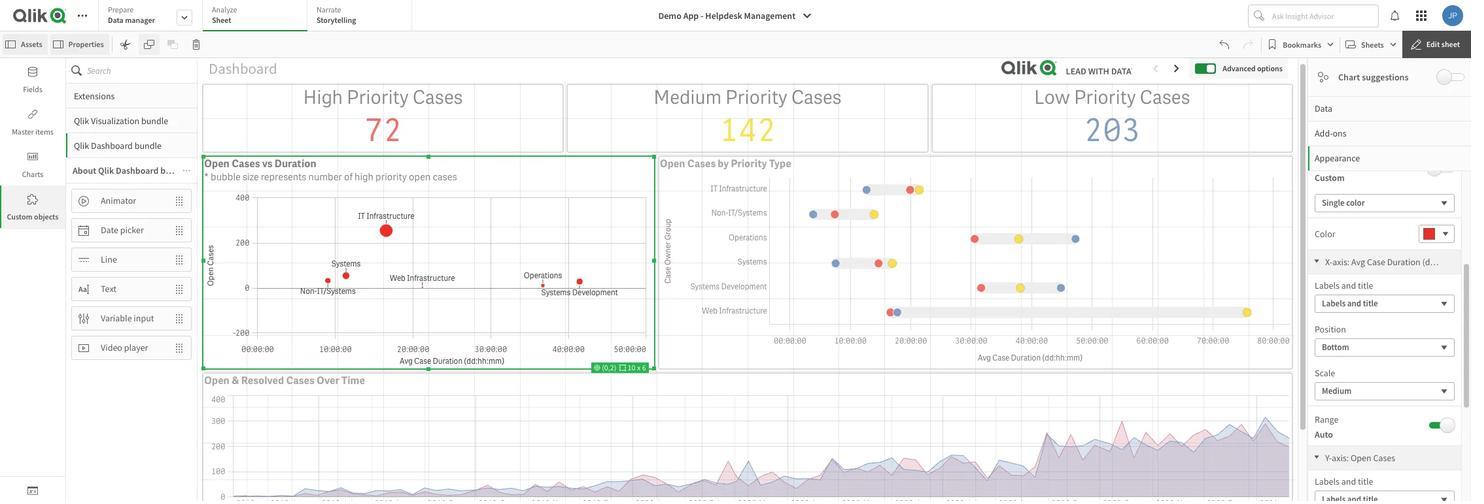 Task type: vqa. For each thing, say whether or not it's contained in the screenshot.
the rightmost can
no



Task type: describe. For each thing, give the bounding box(es) containing it.
assets
[[21, 39, 42, 49]]

-
[[701, 10, 704, 22]]

data inside prepare data manager
[[108, 15, 123, 25]]

x-
[[1325, 256, 1333, 268]]

next sheet: performance image
[[1172, 63, 1182, 74]]

qlik dashboard bundle tab
[[66, 133, 197, 158]]

move image for player
[[167, 337, 191, 359]]

move image for picker
[[167, 219, 191, 242]]

ons
[[1333, 128, 1347, 139]]

add-ons tab
[[1308, 121, 1471, 146]]

extensions
[[74, 90, 115, 102]]

advanced options
[[1223, 63, 1283, 73]]

sheet
[[212, 15, 231, 25]]

1 labels and title from the top
[[1315, 280, 1373, 292]]

6
[[642, 363, 646, 373]]

master items button
[[0, 101, 65, 143]]

appearance tab panel
[[1308, 126, 1471, 502]]

qlik for qlik visualization bundle
[[74, 115, 89, 127]]

cut image
[[120, 39, 131, 50]]

options
[[1257, 63, 1283, 73]]

bundle for qlik visualization bundle
[[141, 115, 168, 127]]

picker
[[120, 224, 144, 236]]

management
[[744, 10, 796, 22]]

size
[[242, 171, 259, 184]]

(0,2)
[[600, 363, 620, 373]]

chart suggestions
[[1338, 71, 1409, 83]]

priority
[[375, 171, 407, 184]]

james peterson image
[[1442, 5, 1463, 26]]

of
[[344, 171, 353, 184]]

delete image
[[191, 39, 201, 50]]

1 and from the top
[[1341, 280, 1356, 292]]

open cases by priority type
[[660, 157, 791, 171]]

demo
[[658, 10, 681, 22]]

priority for 142
[[725, 85, 787, 110]]

low priority cases 203
[[1034, 85, 1190, 151]]

master items
[[12, 127, 54, 137]]

auto
[[1315, 429, 1333, 441]]

narrate storytelling
[[317, 5, 356, 25]]

cases inside high priority cases 72
[[412, 85, 463, 110]]

analyze sheet
[[212, 5, 237, 25]]

input
[[134, 313, 154, 324]]

open for open & resolved cases over time
[[204, 374, 230, 388]]

manager
[[125, 15, 155, 25]]

open & resolved cases over time
[[204, 374, 365, 388]]

resolved
[[241, 374, 284, 388]]

triangle bottom image
[[1308, 455, 1325, 461]]

203
[[1084, 110, 1140, 151]]

medium
[[654, 85, 722, 110]]

cases inside medium priority cases 142
[[791, 85, 842, 110]]

demo app - helpdesk management
[[658, 10, 796, 22]]

player
[[124, 342, 148, 354]]

low
[[1034, 85, 1070, 110]]

sheets button
[[1343, 34, 1400, 55]]

custom objects button
[[0, 186, 65, 228]]

properties button
[[50, 34, 109, 55]]

date picker
[[101, 224, 144, 236]]

data inside tab
[[1315, 103, 1332, 114]]

triangle bottom image
[[1308, 258, 1325, 265]]

position
[[1315, 324, 1346, 336]]

medium priority cases 142
[[654, 85, 842, 151]]

suggestions
[[1362, 71, 1409, 83]]

advanced
[[1223, 63, 1256, 73]]

charts button
[[0, 143, 65, 186]]

color
[[1315, 228, 1335, 240]]

open inside the appearance tab panel
[[1351, 453, 1371, 464]]

time
[[342, 374, 365, 388]]

qlik visualization bundle
[[74, 115, 168, 127]]

move image for input
[[167, 308, 191, 330]]

add-
[[1315, 128, 1333, 139]]

(dd:hh:mm)
[[1422, 256, 1468, 268]]

2 labels and title from the top
[[1315, 476, 1373, 488]]

cases
[[433, 171, 457, 184]]

text
[[101, 283, 116, 295]]

bookmarks button
[[1265, 34, 1337, 55]]

about
[[73, 165, 96, 177]]

142
[[719, 110, 776, 151]]

priority for 72
[[347, 85, 409, 110]]

1 title from the top
[[1358, 280, 1373, 292]]

10 x 6
[[626, 363, 646, 373]]

qlik for qlik dashboard bundle
[[74, 140, 89, 151]]

cases inside 'open cases vs duration * bubble size represents number of high priority open cases'
[[232, 157, 260, 171]]

properties
[[68, 39, 104, 49]]

custom objects
[[7, 212, 59, 222]]

variables image
[[27, 486, 38, 496]]

type
[[769, 157, 791, 171]]

priority for 203
[[1074, 85, 1136, 110]]

over
[[317, 374, 339, 388]]

open
[[409, 171, 431, 184]]

2 labels from the top
[[1315, 476, 1340, 488]]

move image for line
[[167, 249, 191, 271]]

tab list containing extensions
[[66, 83, 197, 502]]

edit
[[1426, 39, 1440, 49]]

app
[[683, 10, 699, 22]]

helpdesk
[[705, 10, 742, 22]]

objects
[[34, 212, 59, 222]]

items
[[35, 127, 54, 137]]

axis: for y-
[[1332, 453, 1349, 464]]

axis: for x-
[[1332, 256, 1350, 268]]

link image
[[27, 109, 38, 120]]



Task type: locate. For each thing, give the bounding box(es) containing it.
tab list containing prepare
[[98, 0, 417, 33]]

data up add-
[[1315, 103, 1332, 114]]

duration inside 'open cases vs duration * bubble size represents number of high priority open cases'
[[275, 157, 316, 171]]

1 vertical spatial move image
[[167, 249, 191, 271]]

charts
[[22, 169, 43, 179]]

duration inside the appearance tab panel
[[1387, 256, 1420, 268]]

more information image
[[182, 158, 190, 183]]

x
[[637, 363, 641, 373]]

bookmarks
[[1283, 40, 1321, 49]]

1 move image from the top
[[167, 219, 191, 242]]

cases
[[412, 85, 463, 110], [791, 85, 842, 110], [1140, 85, 1190, 110], [232, 157, 260, 171], [687, 157, 716, 171], [286, 374, 314, 388], [1373, 453, 1395, 464]]

variable input
[[101, 313, 154, 324]]

object image
[[27, 152, 38, 162]]

by
[[718, 157, 729, 171]]

qlik down extensions in the top left of the page
[[74, 115, 89, 127]]

scatter chart image
[[1318, 72, 1328, 82]]

video player
[[101, 342, 148, 354]]

qlik inside qlik dashboard bundle tab
[[74, 140, 89, 151]]

labels
[[1315, 280, 1340, 292], [1315, 476, 1340, 488]]

qlik dashboard bundle
[[74, 140, 162, 151]]

0 vertical spatial duration
[[275, 157, 316, 171]]

qlik right about at the top of the page
[[98, 165, 114, 177]]

0 vertical spatial data
[[108, 15, 123, 25]]

2 vertical spatial bundle
[[160, 165, 188, 177]]

priority inside high priority cases 72
[[347, 85, 409, 110]]

0 horizontal spatial custom
[[7, 212, 33, 222]]

custom for custom
[[1315, 172, 1345, 184]]

avg
[[1351, 256, 1365, 268]]

y-
[[1325, 453, 1332, 464]]

visualization
[[91, 115, 139, 127]]

open cases vs duration * bubble size represents number of high priority open cases
[[204, 157, 457, 184]]

2 move image from the top
[[167, 278, 191, 301]]

duration
[[275, 157, 316, 171], [1387, 256, 1420, 268]]

data
[[108, 15, 123, 25], [1315, 103, 1332, 114]]

high
[[303, 85, 343, 110]]

1 horizontal spatial custom
[[1315, 172, 1345, 184]]

1 horizontal spatial data
[[1315, 103, 1332, 114]]

scale
[[1315, 368, 1335, 379]]

title
[[1358, 280, 1373, 292], [1358, 476, 1373, 488]]

0 vertical spatial and
[[1341, 280, 1356, 292]]

variable
[[101, 313, 132, 324]]

0 vertical spatial custom
[[1315, 172, 1345, 184]]

priority inside low priority cases 203
[[1074, 85, 1136, 110]]

represents
[[261, 171, 307, 184]]

database image
[[27, 67, 38, 77]]

sheets
[[1361, 40, 1384, 49]]

2 move image from the top
[[167, 249, 191, 271]]

demo app - helpdesk management button
[[650, 5, 820, 26]]

2 title from the top
[[1358, 476, 1373, 488]]

chart
[[1338, 71, 1360, 83]]

bundle inside tab
[[135, 140, 162, 151]]

add-ons
[[1315, 128, 1347, 139]]

edit sheet button
[[1402, 31, 1471, 58]]

1 labels from the top
[[1315, 280, 1340, 292]]

line
[[101, 254, 117, 266]]

fields
[[23, 84, 42, 94]]

1 vertical spatial labels and title
[[1315, 476, 1373, 488]]

move image
[[167, 219, 191, 242], [167, 278, 191, 301], [167, 308, 191, 330], [167, 337, 191, 359]]

custom inside the appearance tab panel
[[1315, 172, 1345, 184]]

bundle up 'about qlik dashboard bundle'
[[135, 140, 162, 151]]

cases inside the appearance tab panel
[[1373, 453, 1395, 464]]

high
[[355, 171, 374, 184]]

tab list
[[98, 0, 417, 33], [66, 83, 197, 502]]

video
[[101, 342, 122, 354]]

Search text field
[[87, 58, 197, 83]]

axis: right triangle bottom image
[[1332, 453, 1349, 464]]

appearance
[[1315, 152, 1360, 164]]

custom for custom objects
[[7, 212, 33, 222]]

cases inside low priority cases 203
[[1140, 85, 1190, 110]]

puzzle image
[[27, 194, 38, 205]]

about qlik dashboard bundle
[[73, 165, 188, 177]]

Ask Insight Advisor text field
[[1270, 5, 1378, 26]]

x-axis: avg case duration (dd:hh:mm)
[[1325, 256, 1468, 268]]

open left the by
[[660, 157, 685, 171]]

bundle for qlik dashboard bundle
[[135, 140, 162, 151]]

0 vertical spatial tab list
[[98, 0, 417, 33]]

and
[[1341, 280, 1356, 292], [1341, 476, 1356, 488]]

bundle left *
[[160, 165, 188, 177]]

appearance tab
[[1308, 146, 1471, 171]]

labels down y-
[[1315, 476, 1340, 488]]

move image
[[167, 190, 191, 212], [167, 249, 191, 271]]

range
[[1315, 414, 1339, 426]]

open left &
[[204, 374, 230, 388]]

fields button
[[0, 58, 65, 101]]

4 move image from the top
[[167, 337, 191, 359]]

0 vertical spatial qlik
[[74, 115, 89, 127]]

and down y-axis: open cases
[[1341, 476, 1356, 488]]

open for open cases by priority type
[[660, 157, 685, 171]]

bubble
[[211, 171, 240, 184]]

2 and from the top
[[1341, 476, 1356, 488]]

custom
[[1315, 172, 1345, 184], [7, 212, 33, 222]]

1 move image from the top
[[167, 190, 191, 212]]

open right y-
[[1351, 453, 1371, 464]]

qlik up about at the top of the page
[[74, 140, 89, 151]]

1 horizontal spatial duration
[[1387, 256, 1420, 268]]

title down avg
[[1358, 280, 1373, 292]]

0 vertical spatial labels
[[1315, 280, 1340, 292]]

open
[[204, 157, 230, 171], [660, 157, 685, 171], [204, 374, 230, 388], [1351, 453, 1371, 464]]

1 vertical spatial axis:
[[1332, 453, 1349, 464]]

copy image
[[144, 39, 154, 50]]

narrate
[[317, 5, 341, 14]]

sheet
[[1441, 39, 1460, 49]]

0 vertical spatial title
[[1358, 280, 1373, 292]]

1 vertical spatial data
[[1315, 103, 1332, 114]]

1 vertical spatial and
[[1341, 476, 1356, 488]]

master
[[12, 127, 34, 137]]

0 vertical spatial bundle
[[141, 115, 168, 127]]

case
[[1367, 256, 1385, 268]]

date
[[101, 224, 118, 236]]

analyze
[[212, 5, 237, 14]]

duration right vs at the top of page
[[275, 157, 316, 171]]

0 horizontal spatial duration
[[275, 157, 316, 171]]

0 vertical spatial labels and title
[[1315, 280, 1373, 292]]

dashboard inside tab
[[91, 140, 133, 151]]

animator
[[101, 195, 136, 207]]

10
[[628, 363, 635, 373]]

undo image
[[1219, 39, 1230, 50]]

data down prepare
[[108, 15, 123, 25]]

open for open cases vs duration * bubble size represents number of high priority open cases
[[204, 157, 230, 171]]

prepare data manager
[[108, 5, 155, 25]]

priority inside medium priority cases 142
[[725, 85, 787, 110]]

storytelling
[[317, 15, 356, 25]]

range auto
[[1315, 414, 1339, 441]]

title down y-axis: open cases
[[1358, 476, 1373, 488]]

and down avg
[[1341, 280, 1356, 292]]

prepare
[[108, 5, 134, 14]]

custom down appearance
[[1315, 172, 1345, 184]]

bundle up qlik dashboard bundle tab on the top left of page
[[141, 115, 168, 127]]

3 move image from the top
[[167, 308, 191, 330]]

move image for animator
[[167, 190, 191, 212]]

dashboard down visualization
[[91, 140, 133, 151]]

&
[[232, 374, 239, 388]]

labels down x-
[[1315, 280, 1340, 292]]

labels and title down y-
[[1315, 476, 1373, 488]]

custom inside button
[[7, 212, 33, 222]]

application containing 72
[[0, 0, 1471, 502]]

1 vertical spatial tab list
[[66, 83, 197, 502]]

application
[[0, 0, 1471, 502]]

assets button
[[3, 34, 47, 55]]

open right more information image
[[204, 157, 230, 171]]

2 vertical spatial qlik
[[98, 165, 114, 177]]

number
[[308, 171, 342, 184]]

0 vertical spatial dashboard
[[91, 140, 133, 151]]

dashboard down qlik dashboard bundle tab on the top left of page
[[116, 165, 159, 177]]

1 vertical spatial qlik
[[74, 140, 89, 151]]

1 vertical spatial labels
[[1315, 476, 1340, 488]]

1 vertical spatial title
[[1358, 476, 1373, 488]]

duration right case
[[1387, 256, 1420, 268]]

1 vertical spatial bundle
[[135, 140, 162, 151]]

vs
[[262, 157, 272, 171]]

*
[[204, 171, 209, 184]]

1 vertical spatial dashboard
[[116, 165, 159, 177]]

open inside 'open cases vs duration * bubble size represents number of high priority open cases'
[[204, 157, 230, 171]]

1 vertical spatial custom
[[7, 212, 33, 222]]

0 vertical spatial move image
[[167, 190, 191, 212]]

0 horizontal spatial data
[[108, 15, 123, 25]]

axis: left avg
[[1332, 256, 1350, 268]]

0 vertical spatial axis:
[[1332, 256, 1350, 268]]

labels and title
[[1315, 280, 1373, 292], [1315, 476, 1373, 488]]

1 vertical spatial duration
[[1387, 256, 1420, 268]]

data tab
[[1308, 96, 1471, 121]]

72
[[364, 110, 402, 151]]

custom down puzzle icon
[[7, 212, 33, 222]]

high priority cases 72
[[303, 85, 463, 151]]

edit sheet
[[1426, 39, 1460, 49]]

labels and title down avg
[[1315, 280, 1373, 292]]



